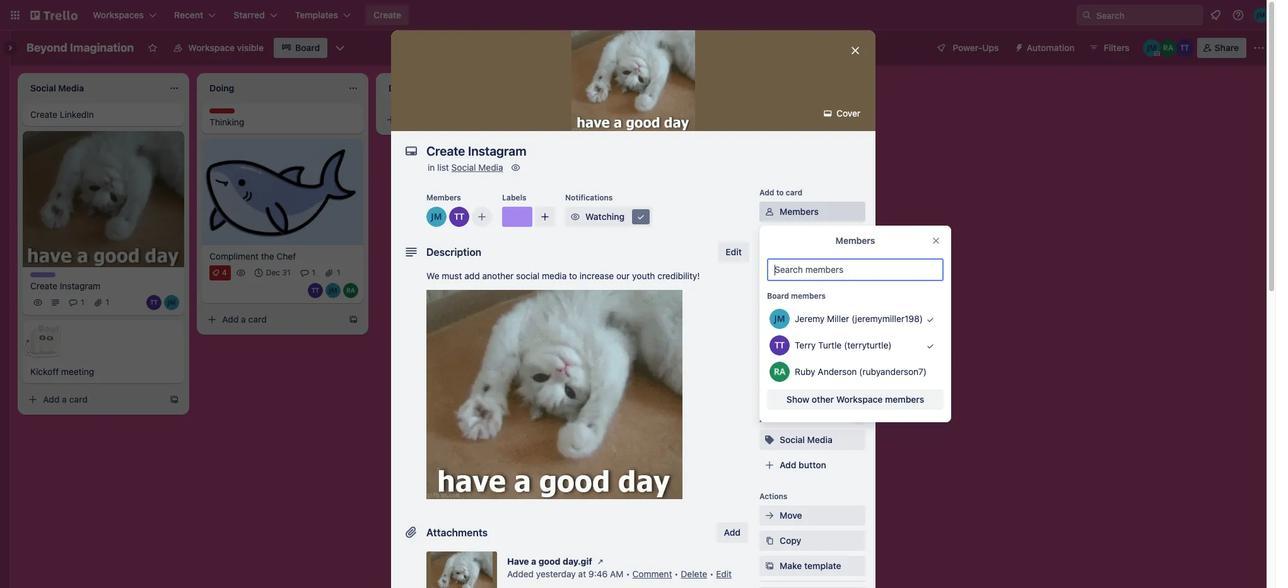 Task type: locate. For each thing, give the bounding box(es) containing it.
add a card button
[[202, 310, 343, 330], [23, 390, 164, 410]]

custom
[[780, 333, 812, 343]]

1 vertical spatial automation
[[760, 415, 803, 425]]

automation left the filters button
[[1027, 42, 1075, 53]]

add inside button
[[780, 460, 797, 471]]

1 horizontal spatial card
[[248, 314, 267, 325]]

2 vertical spatial members
[[836, 235, 875, 246]]

0 vertical spatial to
[[777, 188, 784, 197]]

sm image for checklist link
[[763, 256, 776, 269]]

0 vertical spatial social
[[452, 162, 476, 173]]

add button
[[780, 460, 826, 471]]

to
[[777, 188, 784, 197], [569, 271, 577, 281]]

1 vertical spatial labels
[[780, 232, 807, 242]]

media up add members to card icon
[[478, 162, 503, 173]]

0 horizontal spatial another
[[482, 271, 514, 281]]

0 vertical spatial terry turtle (terryturtle) image
[[1176, 39, 1194, 57]]

meeting
[[61, 367, 94, 378]]

members
[[791, 292, 826, 301], [885, 394, 924, 405]]

0 horizontal spatial members
[[427, 193, 461, 203]]

add a card button down dec 31 checkbox
[[202, 310, 343, 330]]

in
[[428, 162, 435, 173]]

members link
[[760, 202, 866, 222]]

sm image left social media
[[763, 434, 776, 447]]

a for create from template… icon
[[241, 314, 246, 325]]

create linkedin
[[30, 109, 94, 120]]

delete
[[681, 569, 707, 580]]

1 horizontal spatial ruby anderson (rubyanderson7) image
[[770, 362, 790, 382]]

add a card down kickoff meeting
[[43, 395, 88, 405]]

0 horizontal spatial workspace
[[188, 42, 235, 53]]

1 horizontal spatial automation
[[1027, 42, 1075, 53]]

another
[[597, 81, 629, 92], [482, 271, 514, 281]]

add
[[578, 81, 595, 92], [760, 188, 775, 197], [222, 314, 239, 325], [780, 383, 797, 394], [43, 395, 60, 405], [780, 460, 797, 471], [724, 527, 741, 538]]

add to card
[[760, 188, 803, 197]]

0 vertical spatial power-ups
[[953, 42, 999, 53]]

kickoff meeting
[[30, 367, 94, 378]]

sm image inside make template link
[[763, 560, 776, 573]]

2 horizontal spatial members
[[836, 235, 875, 246]]

members down (rubyanderson7)
[[885, 394, 924, 405]]

1 vertical spatial create
[[30, 109, 57, 120]]

0 horizontal spatial labels
[[502, 193, 527, 203]]

board up attachment
[[767, 292, 789, 301]]

add a card
[[222, 314, 267, 325], [43, 395, 88, 405]]

board left the customize views 'icon'
[[295, 42, 320, 53]]

social media button
[[760, 430, 866, 451]]

0 horizontal spatial ups
[[786, 365, 801, 374]]

edit button
[[718, 242, 750, 262]]

0 vertical spatial labels
[[502, 193, 527, 203]]

0 vertical spatial add a card button
[[202, 310, 343, 330]]

cover link
[[818, 103, 868, 124]]

1 horizontal spatial ups
[[829, 383, 845, 394]]

card down dec 31 checkbox
[[248, 314, 267, 325]]

to right media
[[569, 271, 577, 281]]

1 vertical spatial workspace
[[837, 394, 883, 405]]

labels
[[502, 193, 527, 203], [780, 232, 807, 242]]

thinking
[[209, 117, 244, 127]]

jeremy miller (jeremymiller198) image up description
[[427, 207, 447, 227]]

1 horizontal spatial list
[[632, 81, 644, 92]]

card for create from template… icon
[[248, 314, 267, 325]]

1 vertical spatial media
[[807, 435, 833, 445]]

1 horizontal spatial a
[[241, 314, 246, 325]]

(jeremymiller198)
[[852, 314, 923, 324]]

filters
[[1104, 42, 1130, 53]]

0 horizontal spatial a
[[62, 395, 67, 405]]

terry turtle (terryturtle) image left share button
[[1176, 39, 1194, 57]]

add another list
[[578, 81, 644, 92]]

0 horizontal spatial terry turtle (terryturtle) image
[[449, 207, 469, 227]]

2 horizontal spatial ups
[[983, 42, 999, 53]]

good
[[539, 557, 561, 567]]

card
[[786, 188, 803, 197], [248, 314, 267, 325], [69, 395, 88, 405]]

0 vertical spatial ups
[[983, 42, 999, 53]]

power-ups inside button
[[953, 42, 999, 53]]

board
[[295, 42, 320, 53], [767, 292, 789, 301]]

sm image
[[763, 206, 776, 218], [569, 211, 582, 223], [763, 231, 776, 244], [763, 434, 776, 447], [594, 556, 607, 569]]

1 horizontal spatial add a card
[[222, 314, 267, 325]]

edit inside button
[[726, 247, 742, 257]]

notifications
[[565, 193, 613, 203]]

ruby anderson (rubyanderson7) image up create from template… icon
[[343, 283, 358, 298]]

create inside button
[[374, 9, 401, 20]]

1 vertical spatial add a card button
[[23, 390, 164, 410]]

create for create
[[374, 9, 401, 20]]

visible
[[237, 42, 264, 53]]

power-
[[953, 42, 983, 53], [760, 365, 786, 374], [799, 383, 829, 394]]

0 vertical spatial members
[[791, 292, 826, 301]]

add a card for add a card button related to create from template… icon
[[222, 314, 267, 325]]

members up search members text field at top
[[836, 235, 875, 246]]

beyond
[[27, 41, 67, 54]]

terry turtle (terryturtle)
[[795, 340, 892, 351]]

jeremy miller (jeremymiller198) image down compliment the chef 'link'
[[326, 283, 341, 298]]

1 vertical spatial members
[[780, 206, 819, 217]]

media
[[478, 162, 503, 173], [807, 435, 833, 445]]

list inside button
[[632, 81, 644, 92]]

terry turtle (terryturtle) image for middle jeremy miller (jeremymiller198) icon
[[308, 283, 323, 298]]

anderson
[[818, 367, 857, 377]]

0 vertical spatial board
[[295, 42, 320, 53]]

0 horizontal spatial terry turtle (terryturtle) image
[[146, 296, 162, 311]]

0 vertical spatial media
[[478, 162, 503, 173]]

labels up checklist
[[780, 232, 807, 242]]

add a card for add a card button corresponding to create from template… image
[[43, 395, 88, 405]]

2 horizontal spatial terry turtle (terryturtle) image
[[1176, 39, 1194, 57]]

dec
[[266, 268, 280, 277]]

automation
[[1027, 42, 1075, 53], [760, 415, 803, 425]]

sm image for copy link
[[763, 535, 776, 548]]

1 horizontal spatial jeremy miller (jeremymiller198) image
[[1143, 39, 1161, 57]]

members down add to card
[[780, 206, 819, 217]]

2 horizontal spatial ruby anderson (rubyanderson7) image
[[1160, 39, 1177, 57]]

0 horizontal spatial to
[[569, 271, 577, 281]]

have\_a\_good\_day.gif image
[[427, 290, 683, 500]]

customize views image
[[334, 42, 347, 54]]

0 vertical spatial card
[[786, 188, 803, 197]]

add power-ups
[[780, 383, 845, 394]]

template
[[805, 561, 841, 572]]

attachment
[[780, 307, 829, 318]]

card down 'meeting'
[[69, 395, 88, 405]]

terry turtle (terryturtle) image left add members to card icon
[[449, 207, 469, 227]]

search image
[[1082, 10, 1092, 20]]

add
[[465, 271, 480, 281]]

0 vertical spatial ruby anderson (rubyanderson7) image
[[1160, 39, 1177, 57]]

sm image inside move link
[[763, 510, 776, 522]]

sm image inside automation button
[[1009, 38, 1027, 56]]

board for board
[[295, 42, 320, 53]]

1 horizontal spatial board
[[767, 292, 789, 301]]

board members
[[767, 292, 826, 301]]

2 horizontal spatial card
[[786, 188, 803, 197]]

0 vertical spatial power-
[[953, 42, 983, 53]]

terry turtle (terryturtle) image
[[1176, 39, 1194, 57], [449, 207, 469, 227], [770, 336, 790, 356]]

2 vertical spatial create
[[30, 281, 57, 292]]

dec 31
[[266, 268, 291, 277]]

1
[[312, 268, 316, 277], [337, 268, 341, 277], [81, 298, 84, 308], [106, 298, 109, 308]]

0 horizontal spatial add a card button
[[23, 390, 164, 410]]

add a card button down kickoff meeting link at the bottom of page
[[23, 390, 164, 410]]

list
[[632, 81, 644, 92], [437, 162, 449, 173]]

sm image inside checklist link
[[763, 256, 776, 269]]

add button
[[716, 523, 748, 543]]

sm image inside members link
[[763, 206, 776, 218]]

sm image inside labels link
[[763, 231, 776, 244]]

ruby anderson (rubyanderson7)
[[795, 367, 927, 377]]

sm image
[[1009, 38, 1027, 56], [822, 107, 834, 120], [510, 162, 522, 174], [635, 211, 647, 223], [763, 256, 776, 269], [763, 510, 776, 522], [763, 535, 776, 548], [763, 560, 776, 573]]

1 horizontal spatial add a card button
[[202, 310, 343, 330]]

sm image inside copy link
[[763, 535, 776, 548]]

labels up color: purple, title: none icon
[[502, 193, 527, 203]]

1 vertical spatial to
[[569, 271, 577, 281]]

color: purple, title: none image
[[30, 273, 56, 278]]

add a card button for create from template… image
[[23, 390, 164, 410]]

sm image for labels link in the right top of the page
[[763, 231, 776, 244]]

1 horizontal spatial terry turtle (terryturtle) image
[[308, 283, 323, 298]]

social inside button
[[780, 435, 805, 445]]

1 horizontal spatial members
[[885, 394, 924, 405]]

sm image for the watching button
[[569, 211, 582, 223]]

sm image up 9:46
[[594, 556, 607, 569]]

1 vertical spatial jeremy miller (jeremymiller198) image
[[326, 283, 341, 298]]

sm image inside the watching button
[[635, 211, 647, 223]]

power- inside button
[[953, 42, 983, 53]]

ups inside button
[[983, 42, 999, 53]]

jeremy miller (jeremymiller198) image up custom
[[770, 309, 790, 329]]

1 vertical spatial ruby anderson (rubyanderson7) image
[[343, 283, 358, 298]]

0 vertical spatial jeremy miller (jeremymiller198) image
[[427, 207, 447, 227]]

0 horizontal spatial add a card
[[43, 395, 88, 405]]

workspace left 'visible'
[[188, 42, 235, 53]]

0 horizontal spatial board
[[295, 42, 320, 53]]

31
[[282, 268, 291, 277]]

the
[[261, 251, 274, 262]]

workspace down ruby anderson (rubyanderson7) at the bottom right
[[837, 394, 883, 405]]

0 vertical spatial another
[[597, 81, 629, 92]]

linkedin
[[60, 109, 94, 120]]

day.gif
[[563, 557, 592, 567]]

0 vertical spatial automation
[[1027, 42, 1075, 53]]

card up members link
[[786, 188, 803, 197]]

1 vertical spatial board
[[767, 292, 789, 301]]

0 horizontal spatial automation
[[760, 415, 803, 425]]

create from template… image
[[348, 315, 358, 325]]

members down in
[[427, 193, 461, 203]]

sm image down add to card
[[763, 206, 776, 218]]

show other workspace members link
[[767, 390, 944, 410]]

2 vertical spatial jeremy miller (jeremymiller198) image
[[164, 296, 179, 311]]

create instagram
[[30, 281, 100, 292]]

chef
[[277, 251, 296, 262]]

0 vertical spatial jeremy miller (jeremymiller198) image
[[1254, 8, 1269, 23]]

add power-ups link
[[760, 379, 866, 399]]

create button
[[366, 5, 409, 25]]

workspace
[[188, 42, 235, 53], [837, 394, 883, 405]]

board for board members
[[767, 292, 789, 301]]

sm image inside the watching button
[[569, 211, 582, 223]]

0 vertical spatial edit
[[726, 247, 742, 257]]

0 horizontal spatial jeremy miller (jeremymiller198) image
[[326, 283, 341, 298]]

power-ups
[[953, 42, 999, 53], [760, 365, 801, 374]]

a for create from template… image
[[62, 395, 67, 405]]

2 vertical spatial jeremy miller (jeremymiller198) image
[[770, 309, 790, 329]]

media up button
[[807, 435, 833, 445]]

2 vertical spatial ruby anderson (rubyanderson7) image
[[770, 362, 790, 382]]

None text field
[[420, 140, 837, 163]]

ruby anderson (rubyanderson7) image left "ruby"
[[770, 362, 790, 382]]

1 vertical spatial jeremy miller (jeremymiller198) image
[[1143, 39, 1161, 57]]

ruby anderson (rubyanderson7) image down search field
[[1160, 39, 1177, 57]]

create for create linkedin
[[30, 109, 57, 120]]

1 horizontal spatial another
[[597, 81, 629, 92]]

create for create instagram
[[30, 281, 57, 292]]

jeremy miller (jeremymiller198) image
[[427, 207, 447, 227], [326, 283, 341, 298], [770, 309, 790, 329]]

ruby anderson (rubyanderson7) image
[[1160, 39, 1177, 57], [343, 283, 358, 298], [770, 362, 790, 382]]

sm image inside cover link
[[822, 107, 834, 120]]

social up add button on the right of the page
[[780, 435, 805, 445]]

ups down terry on the bottom right
[[786, 365, 801, 374]]

show
[[787, 394, 810, 405]]

terry turtle (terryturtle) image left terry on the bottom right
[[770, 336, 790, 356]]

2 vertical spatial terry turtle (terryturtle) image
[[770, 336, 790, 356]]

0 vertical spatial create
[[374, 9, 401, 20]]

2 horizontal spatial power-
[[953, 42, 983, 53]]

kickoff meeting link
[[30, 366, 177, 379]]

automation down show
[[760, 415, 803, 425]]

1 horizontal spatial power-
[[799, 383, 829, 394]]

ups down anderson
[[829, 383, 845, 394]]

0 vertical spatial workspace
[[188, 42, 235, 53]]

at
[[578, 569, 586, 580]]

edit
[[726, 247, 742, 257], [716, 569, 732, 580]]

0 horizontal spatial media
[[478, 162, 503, 173]]

turtle
[[818, 340, 842, 351]]

terry
[[795, 340, 816, 351]]

sm image inside social media button
[[763, 434, 776, 447]]

0 vertical spatial list
[[632, 81, 644, 92]]

sm image right edit button
[[763, 231, 776, 244]]

members up attachment
[[791, 292, 826, 301]]

sm image down notifications
[[569, 211, 582, 223]]

1 horizontal spatial media
[[807, 435, 833, 445]]

social
[[452, 162, 476, 173], [780, 435, 805, 445]]

1 vertical spatial list
[[437, 162, 449, 173]]

0 horizontal spatial members
[[791, 292, 826, 301]]

ups left automation button on the right
[[983, 42, 999, 53]]

social media
[[780, 435, 833, 445]]

1 horizontal spatial power-ups
[[953, 42, 999, 53]]

checklist link
[[760, 252, 866, 273]]

share
[[1215, 42, 1239, 53]]

social right in
[[452, 162, 476, 173]]

2 horizontal spatial a
[[531, 557, 536, 567]]

2 vertical spatial card
[[69, 395, 88, 405]]

0 vertical spatial members
[[427, 193, 461, 203]]

jeremy miller (jeremymiller198) image
[[1254, 8, 1269, 23], [1143, 39, 1161, 57], [164, 296, 179, 311]]

terry turtle (terryturtle) image
[[308, 283, 323, 298], [146, 296, 162, 311]]

media inside button
[[807, 435, 833, 445]]

description
[[427, 247, 482, 258]]

1 vertical spatial add a card
[[43, 395, 88, 405]]

add a card down 4
[[222, 314, 267, 325]]

2 horizontal spatial jeremy miller (jeremymiller198) image
[[770, 309, 790, 329]]

1 vertical spatial social
[[780, 435, 805, 445]]

to up members link
[[777, 188, 784, 197]]



Task type: vqa. For each thing, say whether or not it's contained in the screenshot.
CONFLUENCE to the bottom
no



Task type: describe. For each thing, give the bounding box(es) containing it.
add a card button for create from template… icon
[[202, 310, 343, 330]]

we
[[427, 271, 440, 281]]

beyond imagination
[[27, 41, 134, 54]]

color: bold red, title: "thoughts" element
[[209, 109, 244, 118]]

custom fields
[[780, 333, 839, 343]]

1 horizontal spatial to
[[777, 188, 784, 197]]

sm image for make template link at bottom right
[[763, 560, 776, 573]]

make template link
[[760, 557, 866, 577]]

add members to card image
[[477, 211, 487, 223]]

watching
[[586, 211, 625, 222]]

(terryturtle)
[[844, 340, 892, 351]]

4
[[222, 268, 227, 277]]

0 horizontal spatial power-ups
[[760, 365, 801, 374]]

create from template… image
[[169, 395, 179, 405]]

jeremy
[[795, 314, 825, 324]]

instagram
[[60, 281, 100, 292]]

9:46
[[589, 569, 608, 580]]

fields
[[815, 333, 839, 343]]

add button button
[[760, 456, 866, 476]]

workspace inside button
[[188, 42, 235, 53]]

0 horizontal spatial jeremy miller (jeremymiller198) image
[[164, 296, 179, 311]]

workspace visible button
[[166, 38, 271, 58]]

create linkedin link
[[30, 109, 177, 121]]

back to home image
[[30, 5, 78, 25]]

cover
[[834, 108, 861, 119]]

move link
[[760, 506, 866, 526]]

terry turtle (terryturtle) image for the left jeremy miller (jeremymiller198) image
[[146, 296, 162, 311]]

comment link
[[633, 569, 672, 580]]

1 vertical spatial members
[[885, 394, 924, 405]]

2 vertical spatial a
[[531, 557, 536, 567]]

increase
[[580, 271, 614, 281]]

2 vertical spatial ups
[[829, 383, 845, 394]]

yesterday
[[536, 569, 576, 580]]

sm image for cover link
[[822, 107, 834, 120]]

1 horizontal spatial workspace
[[837, 394, 883, 405]]

0 horizontal spatial social
[[452, 162, 476, 173]]

Board name text field
[[20, 38, 140, 58]]

workspace visible
[[188, 42, 264, 53]]

make
[[780, 561, 802, 572]]

jeremy miller (jeremymiller198) image inside primary element
[[1254, 8, 1269, 23]]

added
[[507, 569, 534, 580]]

2 vertical spatial power-
[[799, 383, 829, 394]]

social
[[516, 271, 540, 281]]

1 horizontal spatial terry turtle (terryturtle) image
[[770, 336, 790, 356]]

sm image for move link
[[763, 510, 776, 522]]

attachment button
[[760, 303, 866, 323]]

open information menu image
[[1232, 9, 1245, 21]]

thinking link
[[209, 116, 356, 129]]

show other workspace members
[[787, 394, 924, 405]]

copy link
[[760, 531, 866, 551]]

sm image for automation button on the right
[[1009, 38, 1027, 56]]

am
[[610, 569, 624, 580]]

0 horizontal spatial power-
[[760, 365, 786, 374]]

kickoff
[[30, 367, 59, 378]]

miller
[[827, 314, 849, 324]]

1 vertical spatial ups
[[786, 365, 801, 374]]

Dec 31 checkbox
[[251, 265, 294, 281]]

media
[[542, 271, 567, 281]]

youth
[[632, 271, 655, 281]]

thoughts thinking
[[209, 109, 244, 127]]

color: purple, title: none image
[[502, 207, 533, 227]]

delete link
[[681, 569, 707, 580]]

1 vertical spatial another
[[482, 271, 514, 281]]

copy
[[780, 536, 802, 546]]

attachments
[[427, 527, 488, 539]]

have
[[507, 557, 529, 567]]

0 notifications image
[[1208, 8, 1223, 23]]

0 horizontal spatial ruby anderson (rubyanderson7) image
[[343, 283, 358, 298]]

added yesterday at 9:46 am
[[507, 569, 624, 580]]

jeremy miller (jeremymiller198)
[[795, 314, 923, 324]]

watching button
[[565, 207, 652, 227]]

compliment the chef
[[209, 251, 296, 262]]

compliment the chef link
[[209, 250, 356, 263]]

board link
[[274, 38, 328, 58]]

1 vertical spatial edit
[[716, 569, 732, 580]]

Search members text field
[[767, 259, 944, 281]]

card for create from template… image
[[69, 395, 88, 405]]

make template
[[780, 561, 841, 572]]

another inside button
[[597, 81, 629, 92]]

compliment
[[209, 251, 259, 262]]

we must add another social media to increase our youth credibility!
[[427, 271, 700, 281]]

dates
[[780, 282, 804, 293]]

0 horizontal spatial list
[[437, 162, 449, 173]]

this member was added to card image
[[917, 333, 944, 360]]

sm image for social media button
[[763, 434, 776, 447]]

primary element
[[0, 0, 1276, 30]]

sm image for members link
[[763, 206, 776, 218]]

1 horizontal spatial members
[[780, 206, 819, 217]]

comment
[[633, 569, 672, 580]]

this member was added to card image
[[917, 307, 944, 333]]

Search field
[[1092, 6, 1203, 25]]

dates button
[[760, 278, 866, 298]]

ruby
[[795, 367, 816, 377]]

1 horizontal spatial labels
[[780, 232, 807, 242]]

must
[[442, 271, 462, 281]]

our
[[616, 271, 630, 281]]

social media link
[[452, 162, 503, 173]]

1 vertical spatial terry turtle (terryturtle) image
[[449, 207, 469, 227]]

share button
[[1197, 38, 1247, 58]]

labels link
[[760, 227, 866, 247]]

add another list button
[[555, 73, 727, 101]]

custom fields button
[[760, 332, 866, 345]]

star or unstar board image
[[148, 43, 158, 53]]

(rubyanderson7)
[[860, 367, 927, 377]]

in list social media
[[428, 162, 503, 173]]

checklist
[[780, 257, 819, 268]]

power-ups button
[[928, 38, 1007, 58]]

filters button
[[1085, 38, 1134, 58]]

show menu image
[[1253, 42, 1266, 54]]

edit link
[[716, 569, 732, 580]]

thoughts
[[209, 109, 244, 118]]

other
[[812, 394, 834, 405]]

imagination
[[70, 41, 134, 54]]

move
[[780, 510, 802, 521]]

credibility!
[[658, 271, 700, 281]]

button
[[799, 460, 826, 471]]

automation inside button
[[1027, 42, 1075, 53]]



